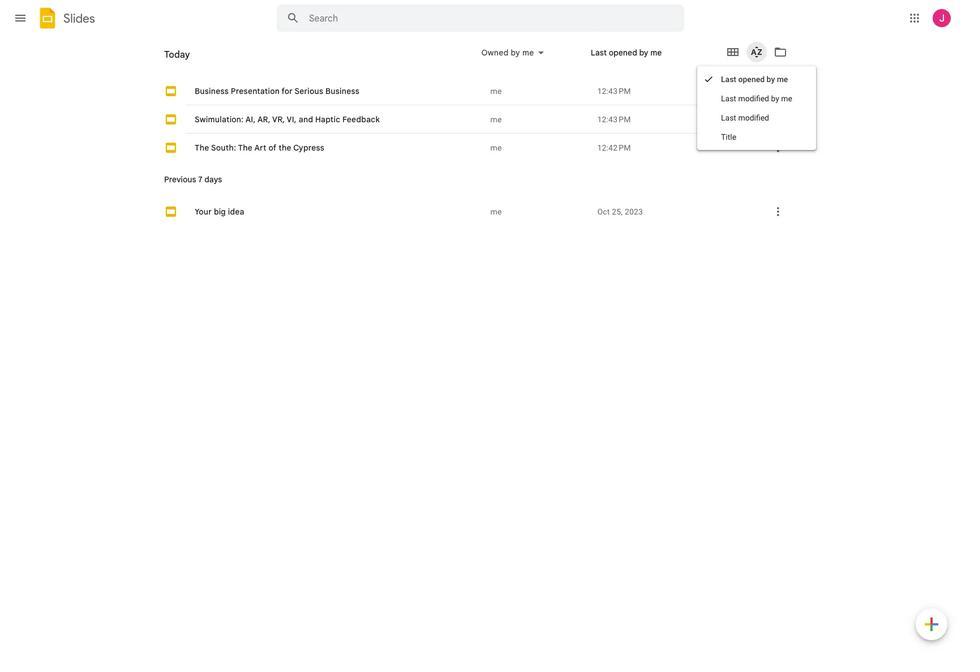 Task type: describe. For each thing, give the bounding box(es) containing it.
for
[[282, 86, 293, 96]]

business presentation for serious business option
[[155, 31, 795, 656]]

slides
[[63, 10, 95, 26]]

me inside swimulation: ai, ar, vr, vi, and haptic feedback option
[[491, 115, 502, 124]]

swimulation:
[[195, 114, 244, 124]]

owned by me element inside your big idea option
[[491, 206, 588, 217]]

search image
[[282, 7, 305, 29]]

12:43 pm for swimulation: ai, ar, vr, vi, and haptic feedback
[[597, 115, 631, 124]]

last modified by me
[[721, 94, 793, 103]]

days
[[205, 174, 222, 185]]

oct 25, 2023
[[597, 207, 643, 216]]

big
[[214, 206, 226, 217]]

create new presentation image
[[916, 609, 948, 643]]

art
[[254, 142, 266, 153]]

2 horizontal spatial opened
[[738, 75, 765, 84]]

previous 7 days
[[164, 174, 222, 185]]

12:43 pm for business presentation for serious business
[[597, 86, 631, 95]]

owned by me button
[[474, 46, 551, 59]]

2023
[[625, 207, 643, 216]]

me inside popup button
[[522, 48, 534, 58]]

swimulation: ai, ar, vr, vi, and haptic feedback
[[195, 114, 380, 124]]

2 business from the left
[[325, 86, 359, 96]]

owned by me element for of
[[491, 142, 588, 153]]

by inside owned by me popup button
[[511, 48, 520, 58]]

previous
[[164, 174, 196, 185]]

last opened by me 12:42 pm element
[[597, 142, 754, 153]]

last modified
[[721, 113, 769, 122]]

presentation
[[231, 86, 280, 96]]

me inside business presentation for serious business option
[[491, 86, 502, 95]]

1 business from the left
[[195, 86, 229, 96]]

title
[[721, 132, 737, 142]]

ai,
[[245, 114, 256, 124]]

me inside your big idea option
[[491, 207, 502, 216]]

cypress
[[293, 142, 324, 153]]

and
[[299, 114, 313, 124]]

2 the from the left
[[238, 142, 252, 153]]

main menu image
[[14, 11, 27, 25]]



Task type: vqa. For each thing, say whether or not it's contained in the screenshot.
Last modified's modified
yes



Task type: locate. For each thing, give the bounding box(es) containing it.
your big idea option
[[155, 0, 815, 656]]

last opened by me 12:43 pm element inside business presentation for serious business option
[[597, 85, 754, 97]]

idea
[[228, 206, 244, 217]]

today
[[164, 49, 190, 61], [164, 54, 187, 64]]

your
[[195, 206, 212, 217]]

12:43 pm
[[597, 86, 631, 95], [597, 115, 631, 124]]

1 owned by me element from the top
[[491, 85, 588, 97]]

1 today from the top
[[164, 49, 190, 61]]

the south: the art of the cypress
[[195, 142, 324, 153]]

ar,
[[258, 114, 270, 124]]

today inside today heading
[[164, 49, 190, 61]]

owned by me element inside swimulation: ai, ar, vr, vi, and haptic feedback option
[[491, 114, 588, 125]]

modified
[[738, 94, 769, 103], [738, 113, 769, 122]]

3 owned by me element from the top
[[491, 142, 588, 153]]

serious
[[295, 86, 323, 96]]

vr,
[[272, 114, 285, 124]]

owned by me element
[[491, 85, 588, 97], [491, 114, 588, 125], [491, 142, 588, 153], [491, 206, 588, 217]]

2 last opened by me 12:43 pm element from the top
[[597, 114, 754, 125]]

0 vertical spatial modified
[[738, 94, 769, 103]]

0 horizontal spatial opened
[[539, 54, 567, 65]]

last opened by me 12:43 pm element for business presentation for serious business
[[597, 85, 754, 97]]

owned by me element inside business presentation for serious business option
[[491, 85, 588, 97]]

owned by me element for business
[[491, 85, 588, 97]]

feedback
[[343, 114, 380, 124]]

me
[[522, 48, 534, 58], [651, 48, 662, 58], [580, 54, 592, 65], [777, 75, 788, 84], [491, 86, 502, 95], [781, 94, 793, 103], [491, 115, 502, 124], [491, 143, 502, 152], [491, 207, 502, 216]]

1 vertical spatial last opened by me 12:43 pm element
[[597, 114, 754, 125]]

1 the from the left
[[195, 142, 209, 153]]

None search field
[[277, 5, 684, 32]]

the
[[279, 142, 291, 153]]

the
[[195, 142, 209, 153], [238, 142, 252, 153]]

business
[[195, 86, 229, 96], [325, 86, 359, 96]]

slides link
[[36, 7, 95, 32]]

1 vertical spatial modified
[[738, 113, 769, 122]]

modified up the last modified
[[738, 94, 769, 103]]

the left art
[[238, 142, 252, 153]]

oct
[[597, 207, 610, 216]]

0 horizontal spatial the
[[195, 142, 209, 153]]

last opened by me 12:43 pm element inside swimulation: ai, ar, vr, vi, and haptic feedback option
[[597, 114, 754, 125]]

0 vertical spatial 12:43 pm
[[597, 86, 631, 95]]

1 last opened by me 12:43 pm element from the top
[[597, 85, 754, 97]]

opened
[[609, 48, 637, 58], [539, 54, 567, 65], [738, 75, 765, 84]]

menu
[[697, 66, 816, 150]]

list box containing business presentation for serious business
[[155, 0, 815, 656]]

menu containing last opened by me
[[697, 66, 816, 150]]

swimulation: ai, ar, vr, vi, and haptic feedback option
[[155, 0, 815, 656]]

2 today from the top
[[164, 54, 187, 64]]

owned
[[481, 48, 509, 58]]

1 12:43 pm from the top
[[597, 86, 631, 95]]

the left south: at the left
[[195, 142, 209, 153]]

haptic
[[315, 114, 340, 124]]

the south: the art of the cypress option
[[155, 0, 815, 656]]

12:42 pm
[[597, 143, 631, 152]]

by
[[511, 48, 520, 58], [639, 48, 649, 58], [569, 54, 578, 65], [767, 75, 775, 84], [771, 94, 779, 103]]

0 horizontal spatial business
[[195, 86, 229, 96]]

modified down last modified by me
[[738, 113, 769, 122]]

4 owned by me element from the top
[[491, 206, 588, 217]]

last opened by me
[[591, 48, 662, 58], [521, 54, 592, 65], [721, 75, 788, 84]]

last opened by me 12:43 pm element for swimulation: ai, ar, vr, vi, and haptic feedback
[[597, 114, 754, 125]]

1 vertical spatial 12:43 pm
[[597, 115, 631, 124]]

2 modified from the top
[[738, 113, 769, 122]]

2 owned by me element from the top
[[491, 114, 588, 125]]

south:
[[211, 142, 236, 153]]

25,
[[612, 207, 623, 216]]

1 horizontal spatial business
[[325, 86, 359, 96]]

12:43 pm inside swimulation: ai, ar, vr, vi, and haptic feedback option
[[597, 115, 631, 124]]

1 horizontal spatial opened
[[609, 48, 637, 58]]

vi,
[[287, 114, 297, 124]]

1 modified from the top
[[738, 94, 769, 103]]

of
[[269, 142, 277, 153]]

12:43 pm inside business presentation for serious business option
[[597, 86, 631, 95]]

business up swimulation:
[[195, 86, 229, 96]]

Search bar text field
[[309, 13, 656, 24]]

owned by me element inside the south: the art of the cypress option
[[491, 142, 588, 153]]

owned by me
[[481, 48, 534, 58]]

me inside the south: the art of the cypress option
[[491, 143, 502, 152]]

today heading
[[155, 36, 457, 72]]

your big idea
[[195, 206, 244, 217]]

last opened by me 12:43 pm element
[[597, 85, 754, 97], [597, 114, 754, 125]]

modified for last modified by me
[[738, 94, 769, 103]]

owned by me element for vi,
[[491, 114, 588, 125]]

0 vertical spatial last opened by me 12:43 pm element
[[597, 85, 754, 97]]

7
[[198, 174, 202, 185]]

2 12:43 pm from the top
[[597, 115, 631, 124]]

last opened by me oct 25, 2023 element
[[597, 206, 754, 217]]

last
[[591, 48, 607, 58], [521, 54, 537, 65], [721, 75, 737, 84], [721, 94, 736, 103], [721, 113, 736, 122]]

business presentation for serious business
[[195, 86, 359, 96]]

modified for last modified
[[738, 113, 769, 122]]

1 horizontal spatial the
[[238, 142, 252, 153]]

list box
[[155, 0, 815, 656]]

business up haptic
[[325, 86, 359, 96]]



